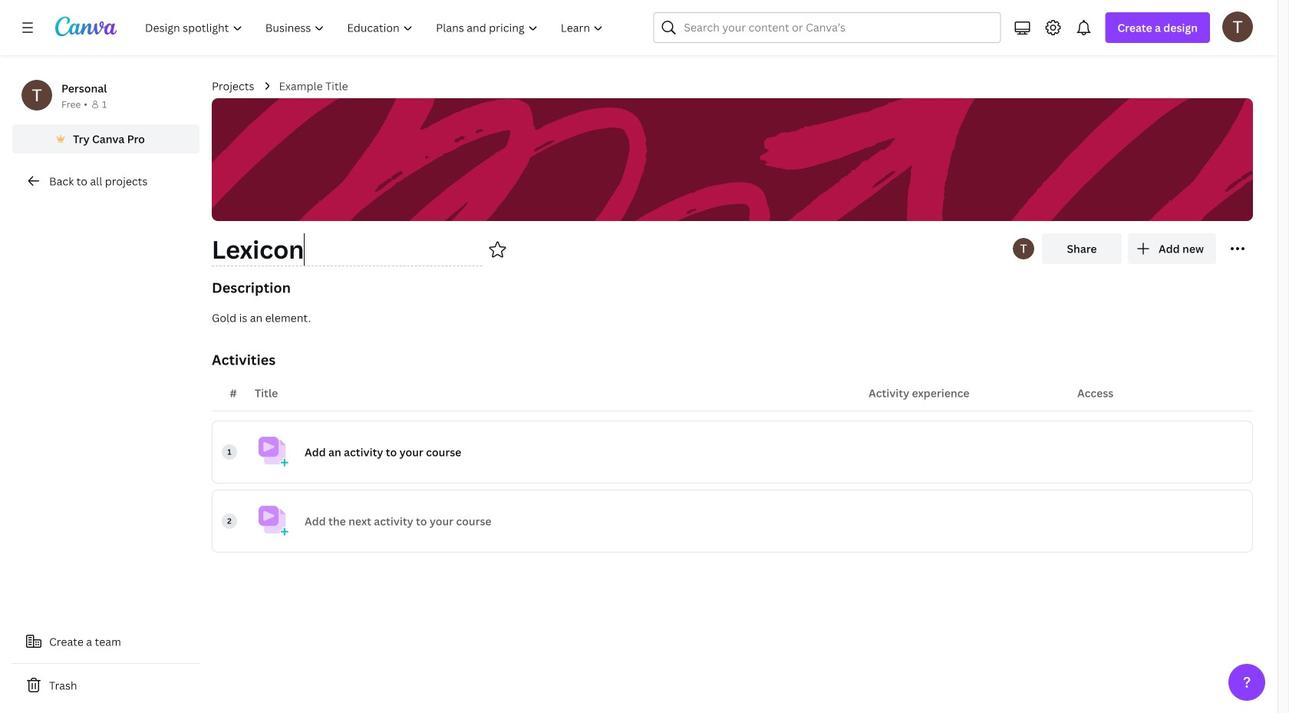 Task type: locate. For each thing, give the bounding box(es) containing it.
None field
[[212, 233, 482, 266]]

Search search field
[[684, 13, 971, 42]]

None search field
[[654, 12, 1001, 43]]

2 row from the top
[[212, 490, 1254, 553]]

row
[[212, 421, 1254, 484], [212, 490, 1254, 553]]

1 vertical spatial row
[[212, 490, 1254, 553]]

0 vertical spatial row
[[212, 421, 1254, 484]]



Task type: vqa. For each thing, say whether or not it's contained in the screenshot.
Search search box
yes



Task type: describe. For each thing, give the bounding box(es) containing it.
top level navigation element
[[135, 12, 617, 43]]

1 row from the top
[[212, 421, 1254, 484]]

terry turtle image
[[1223, 11, 1254, 42]]



